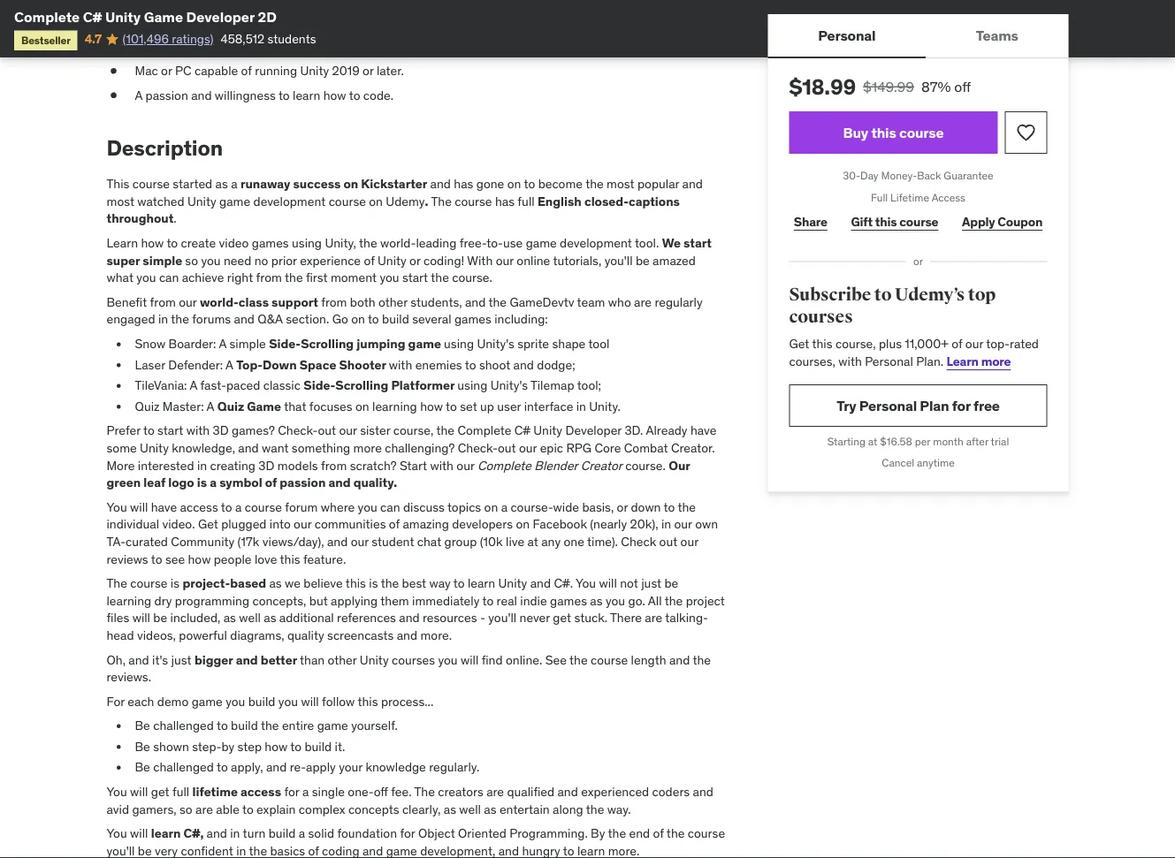 Task type: locate. For each thing, give the bounding box(es) containing it.
0 vertical spatial learn
[[107, 235, 138, 251]]

buy
[[843, 123, 869, 141]]

learn down running
[[293, 87, 320, 103]]

1 horizontal spatial passion
[[280, 475, 326, 491]]

the course is project-based
[[107, 576, 266, 592]]

to up by
[[217, 718, 228, 734]]

to-
[[487, 235, 503, 251]]

powerful
[[179, 628, 227, 644]]

the up challenging?
[[436, 423, 455, 439]]

2 vertical spatial games
[[550, 593, 587, 609]]

more
[[981, 354, 1011, 370], [353, 440, 382, 456]]

more. down resources on the left of page
[[420, 628, 452, 644]]

you'll inside so you need no prior experience of unity or coding! with our online tutorials, you'll be amazed what you can achieve right from the first moment you start the course.
[[605, 252, 633, 268]]

have up creator.
[[691, 423, 717, 439]]

2 horizontal spatial games
[[550, 593, 587, 609]]

world- up the forums
[[200, 294, 239, 310]]

tutorials,
[[553, 252, 602, 268]]

bigger
[[194, 652, 233, 668]]

course down lifetime
[[900, 214, 939, 230]]

complete for complete blender creator course.
[[478, 458, 531, 473]]

0 horizontal spatial more.
[[420, 628, 452, 644]]

unity,
[[325, 235, 356, 251]]

started
[[173, 176, 212, 192]]

is for our green leaf logo is a symbol of passion and quality.
[[197, 475, 207, 491]]

0 horizontal spatial development
[[253, 193, 326, 209]]

1 horizontal spatial course.
[[625, 458, 666, 473]]

0 horizontal spatial most
[[107, 193, 134, 209]]

games inside from both other students, and the gamedevtv team who are regularly engaged in the forums and q&a section. go on to build several games including:
[[455, 311, 492, 327]]

be down you will learn c#,
[[138, 843, 152, 859]]

super
[[107, 252, 140, 268]]

$18.99
[[789, 73, 856, 100]]

this
[[872, 123, 896, 141], [875, 214, 897, 230], [812, 336, 833, 352], [280, 551, 300, 567], [346, 576, 366, 592], [358, 694, 378, 710]]

0 vertical spatial developer
[[186, 8, 255, 26]]

. down kickstarter
[[425, 193, 428, 209]]

0 vertical spatial have
[[691, 423, 717, 439]]

build inside and in turn build a solid foundation for object oriented programming. by the end of the course you'll be very confident in the basics of coding and game development, and hungry to learn more.
[[269, 826, 296, 842]]

1 vertical spatial game
[[247, 398, 281, 414]]

other inside from both other students, and the gamedevtv team who are regularly engaged in the forums and q&a section. go on to build several games including:
[[378, 294, 408, 310]]

of up willingness
[[241, 63, 252, 79]]

this up yourself.
[[358, 694, 378, 710]]

a up plugged
[[235, 499, 242, 515]]

0 horizontal spatial learn
[[107, 235, 138, 251]]

0 vertical spatial .
[[425, 193, 428, 209]]

in up snow
[[158, 311, 168, 327]]

the right end
[[667, 826, 685, 842]]

or inside you will have access to a course forum where you can discuss topics on a course-wide basis, or down to the individual video. get plugged into our communities of amazing developers on facebook (nearly 20k), in our own ta-curated community (17k views/day), and our student chat group (10k live at any one time). check out our reviews to see how people love this feature.
[[617, 499, 628, 515]]

developer inside prefer to start with 3d games? check-out our sister course, the complete c# unity developer 3d. already have some unity knowledge, and want something more challenging? check-out our epic rpg core combat creator. more interested in creating 3d models from scratch? start with our
[[566, 423, 622, 439]]

based
[[230, 576, 266, 592]]

xsmall image
[[107, 62, 121, 80], [107, 87, 121, 104]]

1 vertical spatial course.
[[625, 458, 666, 473]]

can inside so you need no prior experience of unity or coding! with our online tutorials, you'll be amazed what you can achieve right from the first moment you start the course.
[[159, 270, 179, 286]]

2 vertical spatial using
[[458, 378, 488, 394]]

development
[[253, 193, 326, 209], [560, 235, 632, 251]]

the up including:
[[489, 294, 507, 310]]

bestseller
[[21, 33, 71, 47]]

solid
[[308, 826, 334, 842]]

scratch?
[[350, 458, 397, 473]]

oh,
[[107, 652, 126, 668]]

0 horizontal spatial have
[[151, 499, 177, 515]]

0 horizontal spatial more
[[353, 440, 382, 456]]

1 vertical spatial simple
[[230, 336, 266, 352]]

games down students,
[[455, 311, 492, 327]]

unity inside as we believe this is the best way to learn unity and c#. you will not just be learning dry programming concepts, but applying them immediately to real indie games as you go. all the project files will be included, as well as additional references and resources - you'll never get stuck. there are talking- head videos, powerful diagrams, quality screencasts and more.
[[498, 576, 527, 592]]

is right logo
[[197, 475, 207, 491]]

1 horizontal spatial get
[[553, 610, 571, 626]]

you up by
[[226, 694, 245, 710]]

1 horizontal spatial course,
[[836, 336, 876, 352]]

has down gone
[[495, 193, 515, 209]]

can down quality.
[[380, 499, 400, 515]]

course. down combat
[[625, 458, 666, 473]]

and up 'where'
[[329, 475, 351, 491]]

this inside get this course, plus 11,000+ of our top-rated courses, with personal plan.
[[812, 336, 833, 352]]

have inside you will have access to a course forum where you can discuss topics on a course-wide basis, or down to the individual video. get plugged into our communities of amazing developers on facebook (nearly 20k), in our own ta-curated community (17k views/day), and our student chat group (10k live at any one time). check out our reviews to see how people love this feature.
[[151, 499, 177, 515]]

will inside than other unity courses you will find online. see the course length and the reviews.
[[461, 652, 479, 668]]

simple
[[143, 252, 182, 268], [230, 336, 266, 352]]

1 vertical spatial you'll
[[488, 610, 517, 626]]

you'll inside as we believe this is the best way to learn unity and c#. you will not just be learning dry programming concepts, but applying them immediately to real indie games as you go. all the project files will be included, as well as additional references and resources - you'll never get stuck. there are talking- head videos, powerful diagrams, quality screencasts and more.
[[488, 610, 517, 626]]

0 vertical spatial unity's
[[477, 336, 515, 352]]

learn for learn more
[[947, 354, 979, 370]]

1 horizontal spatial get
[[789, 336, 810, 352]]

see
[[545, 652, 567, 668]]

most down this
[[107, 193, 134, 209]]

2 xsmall image from the top
[[107, 87, 121, 104]]

1 horizontal spatial at
[[868, 435, 878, 448]]

using
[[292, 235, 322, 251], [444, 336, 474, 352], [458, 378, 488, 394]]

a inside our green leaf logo is a symbol of passion and quality.
[[210, 475, 217, 491]]

concepts
[[348, 802, 399, 818]]

people
[[214, 551, 252, 567]]

other
[[378, 294, 408, 310], [328, 652, 357, 668]]

off inside for a single one-off fee. the creators are qualified and experienced coders and avid gamers, so are able to explain complex concepts clearly, as well as entertain along the way.
[[374, 784, 388, 800]]

and right coders
[[693, 784, 714, 800]]

with inside snow boarder: a simple side-scrolling jumping game using unity's sprite shape tool laser defender: a top-down space shooter with enemies to shoot and dodge; tilevania: a fast-paced classic side-scrolling platformer using unity's tilemap tool; quiz master: a quiz game that focuses on learning how to set up user interface in unity.
[[389, 357, 412, 373]]

2 vertical spatial start
[[158, 423, 183, 439]]

this inside you will have access to a course forum where you can discuss topics on a course-wide basis, or down to the individual video. get plugged into our communities of amazing developers on facebook (nearly 20k), in our own ta-curated community (17k views/day), and our student chat group (10k live at any one time). check out our reviews to see how people love this feature.
[[280, 551, 300, 567]]

learning down the scrolling platformer
[[372, 398, 417, 414]]

1 vertical spatial course,
[[393, 423, 434, 439]]

games
[[252, 235, 289, 251], [455, 311, 492, 327], [550, 593, 587, 609]]

2 vertical spatial personal
[[860, 396, 917, 415]]

and up along on the bottom left
[[558, 784, 578, 800]]

1 vertical spatial most
[[107, 193, 134, 209]]

fast-
[[200, 378, 226, 394]]

1 horizontal spatial for
[[400, 826, 415, 842]]

2 vertical spatial for
[[400, 826, 415, 842]]

game up it.
[[317, 718, 348, 734]]

and inside snow boarder: a simple side-scrolling jumping game using unity's sprite shape tool laser defender: a top-down space shooter with enemies to shoot and dodge; tilevania: a fast-paced classic side-scrolling platformer using unity's tilemap tool; quiz master: a quiz game that focuses on learning how to set up user interface in unity.
[[513, 357, 534, 373]]

in down tool;
[[576, 398, 586, 414]]

entertain
[[500, 802, 550, 818]]

learn how to create video games using unity, the world-leading free-to-use game development tool.
[[107, 235, 662, 251]]

head
[[107, 628, 134, 644]]

world- up of unity
[[380, 235, 416, 251]]

0 horizontal spatial access
[[180, 499, 218, 515]]

apply coupon
[[962, 214, 1043, 230]]

1 vertical spatial well
[[459, 802, 481, 818]]

simple for a
[[230, 336, 266, 352]]

xsmall image for mac
[[107, 62, 121, 80]]

of inside you will have access to a course forum where you can discuss topics on a course-wide basis, or down to the individual video. get plugged into our communities of amazing developers on facebook (nearly 20k), in our own ta-curated community (17k views/day), and our student chat group (10k live at any one time). check out our reviews to see how people love this feature.
[[389, 517, 400, 533]]

a left course-
[[501, 499, 508, 515]]

this down views/day),
[[280, 551, 300, 567]]

udemy
[[386, 193, 425, 209]]

interested
[[138, 458, 194, 473]]

0 vertical spatial course,
[[836, 336, 876, 352]]

learn up very at left bottom
[[151, 826, 181, 842]]

1 vertical spatial developer
[[566, 423, 622, 439]]

build up step
[[231, 718, 258, 734]]

creator.
[[671, 440, 715, 456]]

personal inside get this course, plus 11,000+ of our top-rated courses, with personal plan.
[[865, 354, 913, 370]]

for a single one-off fee. the creators are qualified and experienced coders and avid gamers, so are able to explain complex concepts clearly, as well as entertain along the way.
[[107, 784, 714, 818]]

to left udemy's
[[875, 284, 892, 305]]

0 vertical spatial out
[[318, 423, 336, 439]]

chat
[[417, 534, 442, 550]]

defender: a
[[168, 357, 233, 373]]

try
[[837, 396, 857, 415]]

. down watched unity
[[174, 211, 177, 227]]

0 horizontal spatial developer
[[186, 8, 255, 26]]

1 horizontal spatial development
[[560, 235, 632, 251]]

you up communities
[[358, 499, 377, 515]]

2 challenged from the top
[[153, 760, 214, 776]]

game inside snow boarder: a simple side-scrolling jumping game using unity's sprite shape tool laser defender: a top-down space shooter with enemies to shoot and dodge; tilevania: a fast-paced classic side-scrolling platformer using unity's tilemap tool; quiz master: a quiz game that focuses on learning how to set up user interface in unity.
[[247, 398, 281, 414]]

to left the become
[[524, 176, 535, 192]]

1 horizontal spatial other
[[378, 294, 408, 310]]

1 horizontal spatial you'll
[[488, 610, 517, 626]]

simple up top-
[[230, 336, 266, 352]]

time).
[[587, 534, 618, 550]]

cancel
[[882, 457, 915, 470]]

0 vertical spatial other
[[378, 294, 408, 310]]

0 vertical spatial just
[[641, 576, 662, 592]]

simple inside snow boarder: a simple side-scrolling jumping game using unity's sprite shape tool laser defender: a top-down space shooter with enemies to shoot and dodge; tilevania: a fast-paced classic side-scrolling platformer using unity's tilemap tool; quiz master: a quiz game that focuses on learning how to set up user interface in unity.
[[230, 336, 266, 352]]

0 vertical spatial full
[[518, 193, 535, 209]]

0 vertical spatial game
[[144, 8, 183, 26]]

games up 'no'
[[252, 235, 289, 251]]

1 horizontal spatial games
[[455, 311, 492, 327]]

is up "applying"
[[369, 576, 378, 592]]

0 vertical spatial be
[[135, 718, 150, 734]]

and inside than other unity courses you will find online. see the course length and the reviews.
[[669, 652, 690, 668]]

get up gamers, at bottom
[[151, 784, 169, 800]]

blender
[[534, 458, 578, 473]]

subscribe
[[789, 284, 871, 305]]

0 horizontal spatial world-
[[200, 294, 239, 310]]

just up 'all'
[[641, 576, 662, 592]]

0 vertical spatial complete
[[14, 8, 80, 26]]

course.
[[452, 270, 492, 286], [625, 458, 666, 473]]

from inside prefer to start with 3d games? check-out our sister course, the complete c# unity developer 3d. already have some unity knowledge, and want something more challenging? check-out our epic rpg core combat creator. more interested in creating 3d models from scratch? start with our
[[321, 458, 347, 473]]

0 horizontal spatial course.
[[452, 270, 492, 286]]

1 horizontal spatial developer
[[566, 423, 622, 439]]

simple inside we start super simple
[[143, 252, 182, 268]]

on up sister
[[356, 398, 369, 414]]

1 vertical spatial c#
[[514, 423, 531, 439]]

game inside snow boarder: a simple side-scrolling jumping game using unity's sprite shape tool laser defender: a top-down space shooter with enemies to shoot and dodge; tilevania: a fast-paced classic side-scrolling platformer using unity's tilemap tool; quiz master: a quiz game that focuses on learning how to set up user interface in unity.
[[408, 336, 441, 352]]

how down community
[[188, 551, 211, 567]]

buy this course button
[[789, 111, 998, 154]]

0 horizontal spatial learning
[[107, 593, 151, 609]]

references
[[337, 610, 396, 626]]

at left "$16.58"
[[868, 435, 878, 448]]

0 horizontal spatial you'll
[[107, 843, 135, 859]]

english
[[538, 193, 582, 209]]

team
[[577, 294, 605, 310]]

each
[[128, 694, 154, 710]]

0 vertical spatial course.
[[452, 270, 492, 286]]

object
[[418, 826, 455, 842]]

want
[[262, 440, 289, 456]]

to up '-'
[[482, 593, 494, 609]]

how inside snow boarder: a simple side-scrolling jumping game using unity's sprite shape tool laser defender: a top-down space shooter with enemies to shoot and dodge; tilevania: a fast-paced classic side-scrolling platformer using unity's tilemap tool; quiz master: a quiz game that focuses on learning how to set up user interface in unity.
[[420, 398, 443, 414]]

of right end
[[653, 826, 664, 842]]

set
[[460, 398, 477, 414]]

build up basics
[[269, 826, 296, 842]]

1 horizontal spatial full
[[518, 193, 535, 209]]

1 vertical spatial so
[[180, 802, 192, 818]]

tool;
[[577, 378, 601, 394]]

so inside for a single one-off fee. the creators are qualified and experienced coders and avid gamers, so are able to explain complex concepts clearly, as well as entertain along the way.
[[180, 802, 192, 818]]

out
[[318, 423, 336, 439], [498, 440, 516, 456], [659, 534, 678, 550]]

$16.58
[[880, 435, 913, 448]]

is for as we believe this is the best way to learn unity and c#. you will not just be learning dry programming concepts, but applying them immediately to real indie games as you go. all the project files will be included, as well as additional references and resources - you'll never get stuck. there are talking- head videos, powerful diagrams, quality screencasts and more.
[[369, 576, 378, 592]]

0 vertical spatial so
[[185, 252, 198, 268]]

a down fast-
[[207, 398, 214, 414]]

you right what
[[136, 270, 156, 286]]

2 vertical spatial complete
[[478, 458, 531, 473]]

you inside as we believe this is the best way to learn unity and c#. you will not just be learning dry programming concepts, but applying them immediately to real indie games as you go. all the project files will be included, as well as additional references and resources - you'll never get stuck. there are talking- head videos, powerful diagrams, quality screencasts and more.
[[606, 593, 625, 609]]

0 horizontal spatial at
[[528, 534, 538, 550]]

development inside and has gone on to become the most popular and most watched unity game development course on udemy
[[253, 193, 326, 209]]

1 vertical spatial xsmall image
[[107, 87, 121, 104]]

or left the pc
[[161, 63, 172, 79]]

we start super simple
[[107, 235, 712, 268]]

the inside you will have access to a course forum where you can discuss topics on a course-wide basis, or down to the individual video. get plugged into our communities of amazing developers on facebook (nearly 20k), in our own ta-curated community (17k views/day), and our student chat group (10k live at any one time). check out our reviews to see how people love this feature.
[[678, 499, 696, 515]]

personal up $18.99
[[818, 26, 876, 44]]

be down dry
[[153, 610, 167, 626]]

0 vertical spatial access
[[180, 499, 218, 515]]

to inside for a single one-off fee. the creators are qualified and experienced coders and avid gamers, so are able to explain complex concepts clearly, as well as entertain along the way.
[[242, 802, 254, 818]]

files
[[107, 610, 129, 626]]

are inside as we believe this is the best way to learn unity and c#. you will not just be learning dry programming concepts, but applying them immediately to real indie games as you go. all the project files will be included, as well as additional references and resources - you'll never get stuck. there are talking- head videos, powerful diagrams, quality screencasts and more.
[[645, 610, 663, 626]]

unity's up shoot
[[477, 336, 515, 352]]

1 vertical spatial games
[[455, 311, 492, 327]]

get
[[789, 336, 810, 352], [198, 517, 218, 533]]

leading free-
[[416, 235, 487, 251]]

and down talking-
[[669, 652, 690, 668]]

0 vertical spatial most
[[607, 176, 635, 192]]

of inside get this course, plus 11,000+ of our top-rated courses, with personal plan.
[[952, 336, 963, 352]]

unity down screencasts
[[360, 652, 389, 668]]

the inside for each demo game you build you will follow this process... be challenged to build the entire game yourself. be shown step-by step how to build it. be challenged to apply, and re-apply your knowledge regularly.
[[261, 718, 279, 734]]

be inside and in turn build a solid foundation for object oriented programming. by the end of the course you'll be very confident in the basics of coding and game development, and hungry to learn more.
[[138, 843, 152, 859]]

support
[[272, 294, 318, 310]]

tab list
[[768, 14, 1069, 58]]

1 vertical spatial start
[[402, 270, 428, 286]]

quiz down paced
[[217, 398, 244, 414]]

step-
[[192, 739, 222, 755]]

the
[[431, 193, 452, 209], [107, 576, 127, 592], [414, 784, 435, 800]]

course. inside so you need no prior experience of unity or coding! with our online tutorials, you'll be amazed what you can achieve right from the first moment you start the course.
[[452, 270, 492, 286]]

immediately
[[412, 593, 480, 609]]

create
[[181, 235, 216, 251]]

with up "knowledge,"
[[186, 423, 210, 439]]

the up closed-
[[586, 176, 604, 192]]

0 vertical spatial for
[[952, 396, 971, 415]]

course,
[[836, 336, 876, 352], [393, 423, 434, 439]]

including:
[[495, 311, 548, 327]]

rated
[[1010, 336, 1039, 352]]

1 vertical spatial learn
[[947, 354, 979, 370]]

are inside from both other students, and the gamedevtv team who are regularly engaged in the forums and q&a section. go on to build several games including:
[[634, 294, 652, 310]]

you up individual
[[107, 499, 127, 515]]

1 vertical spatial be
[[135, 739, 150, 755]]

you'll down the real
[[488, 610, 517, 626]]

games down c#.
[[550, 593, 587, 609]]

on inside snow boarder: a simple side-scrolling jumping game using unity's sprite shape tool laser defender: a top-down space shooter with enemies to shoot and dodge; tilevania: a fast-paced classic side-scrolling platformer using unity's tilemap tool; quiz master: a quiz game that focuses on learning how to set up user interface in unity.
[[356, 398, 369, 414]]

so inside so you need no prior experience of unity or coding! with our online tutorials, you'll be amazed what you can achieve right from the first moment you start the course.
[[185, 252, 198, 268]]

0 horizontal spatial quiz
[[135, 398, 160, 414]]

0 horizontal spatial simple
[[143, 252, 182, 268]]

get inside as we believe this is the best way to learn unity and c#. you will not just be learning dry programming concepts, but applying them immediately to real indie games as you go. all the project files will be included, as well as additional references and resources - you'll never get stuck. there are talking- head videos, powerful diagrams, quality screencasts and more.
[[553, 610, 571, 626]]

1 horizontal spatial out
[[498, 440, 516, 456]]

what
[[107, 270, 134, 286]]

with down challenging?
[[430, 458, 454, 473]]

you inside than other unity courses you will find online. see the course length and the reviews.
[[438, 652, 458, 668]]

sister
[[360, 423, 390, 439]]

. the course has full
[[425, 193, 538, 209]]

0 horizontal spatial for
[[284, 784, 299, 800]]

complete up bestseller
[[14, 8, 80, 26]]

2 quiz from the left
[[217, 398, 244, 414]]

course. down 'with'
[[452, 270, 492, 286]]

hungry
[[522, 843, 561, 859]]

1 quiz from the left
[[135, 398, 160, 414]]

game up the enemies
[[408, 336, 441, 352]]

to inside and in turn build a solid foundation for object oriented programming. by the end of the course you'll be very confident in the basics of coding and game development, and hungry to learn more.
[[563, 843, 575, 859]]

2d
[[258, 8, 277, 26]]

you inside you will have access to a course forum where you can discuss topics on a course-wide basis, or down to the individual video. get plugged into our communities of amazing developers on facebook (nearly 20k), in our own ta-curated community (17k views/day), and our student chat group (10k live at any one time). check out our reviews to see how people love this feature.
[[107, 499, 127, 515]]

for
[[952, 396, 971, 415], [284, 784, 299, 800], [400, 826, 415, 842]]

1 vertical spatial personal
[[865, 354, 913, 370]]

this inside button
[[872, 123, 896, 141]]

1 be from the top
[[135, 718, 150, 734]]

0 horizontal spatial other
[[328, 652, 357, 668]]

course inside and has gone on to become the most popular and most watched unity game development course on udemy
[[329, 193, 366, 209]]

and down class
[[234, 311, 255, 327]]

can inside you will have access to a course forum where you can discuss topics on a course-wide basis, or down to the individual video. get plugged into our communities of amazing developers on facebook (nearly 20k), in our own ta-curated community (17k views/day), and our student chat group (10k live at any one time). check out our reviews to see how people love this feature.
[[380, 499, 400, 515]]

0 horizontal spatial passion
[[146, 87, 188, 103]]

off inside '$18.99 $149.99 87% off'
[[955, 77, 971, 96]]

xsmall image left the mac
[[107, 62, 121, 80]]

course length
[[591, 652, 666, 668]]

jumping
[[357, 336, 406, 352]]

and inside for each demo game you build you will follow this process... be challenged to build the entire game yourself. be shown step-by step how to build it. be challenged to apply, and re-apply your knowledge regularly.
[[266, 760, 287, 776]]

1 horizontal spatial simple
[[230, 336, 266, 352]]

game up (101,496 ratings)
[[144, 8, 183, 26]]

0 vertical spatial get
[[789, 336, 810, 352]]

2 vertical spatial out
[[659, 534, 678, 550]]

mac or pc capable of running unity 2019 or later.
[[135, 63, 404, 79]]

well inside as we believe this is the best way to learn unity and c#. you will not just be learning dry programming concepts, but applying them immediately to real indie games as you go. all the project files will be included, as well as additional references and resources - you'll never get stuck. there are talking- head videos, powerful diagrams, quality screencasts and more.
[[239, 610, 261, 626]]

2 horizontal spatial start
[[684, 235, 712, 251]]

0 horizontal spatial get
[[151, 784, 169, 800]]

requirements
[[107, 18, 247, 45]]

and down foundation
[[363, 843, 383, 859]]

1 horizontal spatial off
[[955, 77, 971, 96]]

out inside you will have access to a course forum where you can discuss topics on a course-wide basis, or down to the individual video. get plugged into our communities of amazing developers on facebook (nearly 20k), in our own ta-curated community (17k views/day), and our student chat group (10k live at any one time). check out our reviews to see how people love this feature.
[[659, 534, 678, 550]]

where
[[321, 499, 355, 515]]

to inside from both other students, and the gamedevtv team who are regularly engaged in the forums and q&a section. go on to build several games including:
[[368, 311, 379, 327]]

get this course, plus 11,000+ of our top-rated courses, with personal plan.
[[789, 336, 1039, 370]]

our inside so you need no prior experience of unity or coding! with our online tutorials, you'll be amazed what you can achieve right from the first moment you start the course.
[[496, 252, 514, 268]]

course inside you will have access to a course forum where you can discuss topics on a course-wide basis, or down to the individual video. get plugged into our communities of amazing developers on facebook (nearly 20k), in our own ta-curated community (17k views/day), and our student chat group (10k live at any one time). check out our reviews to see how people love this feature.
[[245, 499, 282, 515]]

and up the feature.
[[327, 534, 348, 550]]

a left solid
[[299, 826, 305, 842]]

and down 3d games?
[[238, 440, 259, 456]]

with right the courses,
[[839, 354, 862, 370]]

(101,496
[[122, 31, 169, 47]]

1 xsmall image from the top
[[107, 62, 121, 80]]

have
[[691, 423, 717, 439], [151, 499, 177, 515]]

learn up '-'
[[468, 576, 495, 592]]

our down use
[[496, 252, 514, 268]]

top
[[968, 284, 996, 305]]

or up (nearly
[[617, 499, 628, 515]]

start right we
[[684, 235, 712, 251]]

gamedevtv
[[510, 294, 574, 310]]

1 horizontal spatial side-
[[304, 378, 335, 394]]

access up video.
[[180, 499, 218, 515]]

passion inside our green leaf logo is a symbol of passion and quality.
[[280, 475, 326, 491]]

more inside prefer to start with 3d games? check-out our sister course, the complete c# unity developer 3d. already have some unity knowledge, and want something more challenging? check-out our epic rpg core combat creator. more interested in creating 3d models from scratch? start with our
[[353, 440, 382, 456]]

0 vertical spatial games
[[252, 235, 289, 251]]

1 horizontal spatial learning
[[372, 398, 417, 414]]

into
[[270, 517, 291, 533]]

will inside for each demo game you build you will follow this process... be challenged to build the entire game yourself. be shown step-by step how to build it. be challenged to apply, and re-apply your knowledge regularly.
[[301, 694, 319, 710]]

on up the live
[[516, 517, 530, 533]]

start inside so you need no prior experience of unity or coding! with our online tutorials, you'll be amazed what you can achieve right from the first moment you start the course.
[[402, 270, 428, 286]]

sprite
[[518, 336, 549, 352]]

0 horizontal spatial check-
[[278, 423, 318, 439]]

from inside from both other students, and the gamedevtv team who are regularly engaged in the forums and q&a section. go on to build several games including:
[[321, 294, 347, 310]]

to inside and has gone on to become the most popular and most watched unity game development course on udemy
[[524, 176, 535, 192]]

1 vertical spatial for
[[284, 784, 299, 800]]

0 vertical spatial at
[[868, 435, 878, 448]]

is inside as we believe this is the best way to learn unity and c#. you will not just be learning dry programming concepts, but applying them immediately to real indie games as you go. all the project files will be included, as well as additional references and resources - you'll never get stuck. there are talking- head videos, powerful diagrams, quality screencasts and more.
[[369, 576, 378, 592]]

creators
[[438, 784, 484, 800]]

simple for super
[[143, 252, 182, 268]]

1 horizontal spatial more
[[981, 354, 1011, 370]]

individual
[[107, 517, 159, 533]]

developer
[[186, 8, 255, 26], [566, 423, 622, 439]]

students,
[[411, 294, 462, 310]]

along
[[553, 802, 583, 818]]

1 vertical spatial .
[[174, 211, 177, 227]]

1 vertical spatial development
[[560, 235, 632, 251]]

the up of unity
[[359, 235, 377, 251]]

1 horizontal spatial learn
[[947, 354, 979, 370]]

get
[[553, 610, 571, 626], [151, 784, 169, 800]]

1 horizontal spatial has
[[495, 193, 515, 209]]

side- down space
[[304, 378, 335, 394]]

have inside prefer to start with 3d games? check-out our sister course, the complete c# unity developer 3d. already have some unity knowledge, and want something more challenging? check-out our epic rpg core combat creator. more interested in creating 3d models from scratch? start with our
[[691, 423, 717, 439]]

2 vertical spatial be
[[135, 760, 150, 776]]

course inside buy this course button
[[899, 123, 944, 141]]



Task type: describe. For each thing, give the bounding box(es) containing it.
teams button
[[926, 14, 1069, 57]]

1 horizontal spatial most
[[607, 176, 635, 192]]

to up plugged
[[221, 499, 232, 515]]

our up the forums
[[179, 294, 197, 310]]

learn for learn how to create video games using unity, the world-leading free-to-use game development tool.
[[107, 235, 138, 251]]

to right the down
[[664, 499, 675, 515]]

oh, and it's just bigger and better
[[107, 652, 300, 668]]

in inside from both other students, and the gamedevtv team who are regularly engaged in the forums and q&a section. go on to build several games including:
[[158, 311, 168, 327]]

well inside for a single one-off fee. the creators are qualified and experienced coders and avid gamers, so are able to explain complex concepts clearly, as well as entertain along the way.
[[459, 802, 481, 818]]

trial
[[991, 435, 1009, 448]]

lifetime
[[192, 784, 238, 800]]

as down programming
[[224, 610, 236, 626]]

moment
[[331, 270, 377, 286]]

and right students,
[[465, 294, 486, 310]]

to left create
[[167, 235, 178, 251]]

0 vertical spatial passion
[[146, 87, 188, 103]]

our left own
[[674, 517, 692, 533]]

single
[[312, 784, 345, 800]]

1 vertical spatial access
[[241, 784, 281, 800]]

and up . the course has full
[[430, 176, 451, 192]]

of inside our green leaf logo is a symbol of passion and quality.
[[265, 475, 277, 491]]

mac
[[135, 63, 158, 79]]

english closed-captions throughout
[[107, 193, 680, 227]]

game inside and has gone on to become the most popular and most watched unity game development course on udemy
[[219, 193, 250, 209]]

programming
[[175, 593, 249, 609]]

other inside than other unity courses you will find online. see the course length and the reviews.
[[328, 652, 357, 668]]

1 vertical spatial has
[[495, 193, 515, 209]]

you up the "achieve"
[[201, 252, 221, 268]]

boarder:
[[169, 336, 216, 352]]

concepts,
[[252, 593, 306, 609]]

1 vertical spatial world-
[[200, 294, 239, 310]]

. for .
[[174, 211, 177, 227]]

one
[[564, 534, 585, 550]]

4.7
[[85, 31, 102, 47]]

by
[[222, 739, 235, 755]]

ratings)
[[172, 31, 214, 47]]

start inside prefer to start with 3d games? check-out our sister course, the complete c# unity developer 3d. already have some unity knowledge, and want something more challenging? check-out our epic rpg core combat creator. more interested in creating 3d models from scratch? start with our
[[158, 423, 183, 439]]

engaged
[[107, 311, 155, 327]]

this right gift
[[875, 214, 897, 230]]

1 vertical spatial side-
[[304, 378, 335, 394]]

best
[[402, 576, 426, 592]]

quality.
[[353, 475, 397, 491]]

plan
[[920, 396, 949, 415]]

a left fast-
[[190, 378, 197, 394]]

and inside you will have access to a course forum where you can discuss topics on a course-wide basis, or down to the individual video. get plugged into our communities of amazing developers on facebook (nearly 20k), in our own ta-curated community (17k views/day), and our student chat group (10k live at any one time). check out our reviews to see how people love this feature.
[[327, 534, 348, 550]]

with
[[467, 252, 493, 268]]

tool.
[[635, 235, 659, 251]]

complex
[[299, 802, 345, 818]]

you'll inside and in turn build a solid foundation for object oriented programming. by the end of the course you'll be very confident in the basics of coding and game development, and hungry to learn more.
[[107, 843, 135, 859]]

. for . the course has full
[[425, 193, 428, 209]]

unity inside than other unity courses you will find online. see the course length and the reviews.
[[360, 652, 389, 668]]

on inside from both other students, and the gamedevtv team who are regularly engaged in the forums and q&a section. go on to build several games including:
[[351, 311, 365, 327]]

you up entire
[[278, 694, 298, 710]]

or left later.
[[363, 63, 374, 79]]

the down or coding!
[[431, 270, 449, 286]]

and inside our green leaf logo is a symbol of passion and quality.
[[329, 475, 351, 491]]

1 vertical spatial using
[[444, 336, 474, 352]]

to inside subscribe to udemy's top courses
[[875, 284, 892, 305]]

a right started
[[231, 176, 238, 192]]

2 be from the top
[[135, 739, 150, 755]]

unity up epic at the bottom left of the page
[[534, 423, 563, 439]]

dry
[[154, 593, 172, 609]]

unity up interested
[[140, 440, 169, 456]]

to right way
[[453, 576, 465, 592]]

course inside and in turn build a solid foundation for object oriented programming. by the end of the course you'll be very confident in the basics of coding and game development, and hungry to learn more.
[[688, 826, 725, 842]]

0 horizontal spatial game
[[144, 8, 183, 26]]

will left not
[[599, 576, 617, 592]]

to down by
[[217, 760, 228, 776]]

to left set on the top of the page
[[446, 398, 457, 414]]

30-day money-back guarantee full lifetime access
[[843, 168, 994, 204]]

games inside as we believe this is the best way to learn unity and c#. you will not just be learning dry programming concepts, but applying them immediately to real indie games as you go. all the project files will be included, as well as additional references and resources - you'll never get stuck. there are talking- head videos, powerful diagrams, quality screencasts and more.
[[550, 593, 587, 609]]

the inside for a single one-off fee. the creators are qualified and experienced coders and avid gamers, so are able to explain complex concepts clearly, as well as entertain along the way.
[[414, 784, 435, 800]]

this
[[107, 176, 129, 192]]

guarantee
[[944, 168, 994, 182]]

prior
[[271, 252, 297, 268]]

and has gone on to become the most popular and most watched unity game development course on udemy
[[107, 176, 703, 209]]

combat
[[624, 440, 668, 456]]

the down talking-
[[693, 652, 711, 668]]

the forums
[[171, 311, 231, 327]]

3d games?
[[213, 423, 275, 439]]

course up dry
[[130, 576, 168, 592]]

be up talking-
[[665, 576, 679, 592]]

our down communities
[[351, 534, 369, 550]]

will up gamers, at bottom
[[130, 784, 148, 800]]

runaway success
[[241, 176, 341, 192]]

in inside snow boarder: a simple side-scrolling jumping game using unity's sprite shape tool laser defender: a top-down space shooter with enemies to shoot and dodge; tilevania: a fast-paced classic side-scrolling platformer using unity's tilemap tool; quiz master: a quiz game that focuses on learning how to set up user interface in unity.
[[576, 398, 586, 414]]

on up developers
[[484, 499, 498, 515]]

some
[[107, 440, 137, 456]]

more. inside as we believe this is the best way to learn unity and c#. you will not just be learning dry programming concepts, but applying them immediately to real indie games as you go. all the project files will be included, as well as additional references and resources - you'll never get stuck. there are talking- head videos, powerful diagrams, quality screencasts and more.
[[420, 628, 452, 644]]

will inside you will have access to a course forum where you can discuss topics on a course-wide basis, or down to the individual video. get plugged into our communities of amazing developers on facebook (nearly 20k), in our own ta-curated community (17k views/day), and our student chat group (10k live at any one time). check out our reviews to see how people love this feature.
[[130, 499, 148, 515]]

c# inside prefer to start with 3d games? check-out our sister course, the complete c# unity developer 3d. already have some unity knowledge, and want something more challenging? check-out our epic rpg core combat creator. more interested in creating 3d models from scratch? start with our
[[514, 423, 531, 439]]

prefer to start with 3d games? check-out our sister course, the complete c# unity developer 3d. already have some unity knowledge, and want something more challenging? check-out our epic rpg core combat creator. more interested in creating 3d models from scratch? start with our
[[107, 423, 717, 473]]

to inside prefer to start with 3d games? check-out our sister course, the complete c# unity developer 3d. already have some unity knowledge, and want something more challenging? check-out our epic rpg core combat creator. more interested in creating 3d models from scratch? start with our
[[143, 423, 155, 439]]

1 horizontal spatial check-
[[458, 440, 498, 456]]

use
[[503, 235, 523, 251]]

a inside for a single one-off fee. the creators are qualified and experienced coders and avid gamers, so are able to explain complex concepts clearly, as well as entertain along the way.
[[302, 784, 309, 800]]

as down creators
[[444, 802, 456, 818]]

course inside gift this course link
[[900, 214, 939, 230]]

0 horizontal spatial full
[[172, 784, 189, 800]]

wishlist image
[[1016, 122, 1037, 143]]

several
[[412, 311, 452, 327]]

not
[[620, 576, 638, 592]]

see
[[165, 551, 185, 567]]

who
[[608, 294, 631, 310]]

as down concepts,
[[264, 610, 276, 626]]

the down the prior
[[285, 270, 303, 286]]

class
[[239, 294, 269, 310]]

the inside for a single one-off fee. the creators are qualified and experienced coders and avid gamers, so are able to explain complex concepts clearly, as well as entertain along the way.
[[586, 802, 604, 818]]

to down running
[[279, 87, 290, 103]]

on left kickstarter
[[344, 176, 358, 192]]

foundation
[[337, 826, 397, 842]]

in inside prefer to start with 3d games? check-out our sister course, the complete c# unity developer 3d. already have some unity knowledge, and want something more challenging? check-out our epic rpg core combat creator. more interested in creating 3d models from scratch? start with our
[[197, 458, 207, 473]]

unity left 2019 in the left top of the page
[[300, 63, 329, 79]]

11,000+
[[905, 336, 949, 352]]

build inside from both other students, and the gamedevtv team who are regularly engaged in the forums and q&a section. go on to build several games including:
[[382, 311, 409, 327]]

on right gone
[[507, 176, 521, 192]]

to left shoot
[[465, 357, 476, 373]]

and down oriented
[[499, 843, 519, 859]]

of down solid
[[308, 843, 319, 859]]

our left epic at the bottom left of the page
[[519, 440, 537, 456]]

to left code.
[[349, 87, 360, 103]]

feature.
[[303, 551, 346, 567]]

the inside and has gone on to become the most popular and most watched unity game development course on udemy
[[586, 176, 604, 192]]

so you need no prior experience of unity or coding! with our online tutorials, you'll be amazed what you can achieve right from the first moment you start the course.
[[107, 252, 696, 286]]

closed-
[[585, 193, 629, 209]]

are down you will get full lifetime access at bottom left
[[195, 802, 213, 818]]

starting at $16.58 per month after trial cancel anytime
[[828, 435, 1009, 470]]

in down turn
[[236, 843, 246, 859]]

with inside get this course, plus 11,000+ of our top-rated courses, with personal plan.
[[839, 354, 862, 370]]

you for you will have access to a course forum where you can discuss topics on a course-wide basis, or down to the individual video. get plugged into our communities of amazing developers on facebook (nearly 20k), in our own ta-curated community (17k views/day), and our student chat group (10k live at any one time). check out our reviews to see how people love this feature.
[[107, 499, 127, 515]]

1 vertical spatial just
[[171, 652, 191, 668]]

xsmall image for a
[[107, 87, 121, 104]]

tab list containing personal
[[768, 14, 1069, 58]]

a down the mac
[[135, 87, 143, 103]]

and down capable
[[191, 87, 212, 103]]

learn more link
[[947, 354, 1011, 370]]

how down throughout
[[141, 235, 164, 251]]

and down diagrams,
[[236, 652, 258, 668]]

and up confident
[[207, 826, 227, 842]]

1 vertical spatial the
[[107, 576, 127, 592]]

complete blender creator course.
[[478, 458, 669, 473]]

get inside you will have access to a course forum where you can discuss topics on a course-wide basis, or down to the individual video. get plugged into our communities of amazing developers on facebook (nearly 20k), in our own ta-curated community (17k views/day), and our student chat group (10k live at any one time). check out our reviews to see how people love this feature.
[[198, 517, 218, 533]]

the inside from both other students, and the gamedevtv team who are regularly engaged in the forums and q&a section. go on to build several games including:
[[489, 294, 507, 310]]

learning inside snow boarder: a simple side-scrolling jumping game using unity's sprite shape tool laser defender: a top-down space shooter with enemies to shoot and dodge; tilevania: a fast-paced classic side-scrolling platformer using unity's tilemap tool; quiz master: a quiz game that focuses on learning how to set up user interface in unity.
[[372, 398, 417, 414]]

you inside you will have access to a course forum where you can discuss topics on a course-wide basis, or down to the individual video. get plugged into our communities of amazing developers on facebook (nearly 20k), in our own ta-curated community (17k views/day), and our student chat group (10k live at any one time). check out our reviews to see how people love this feature.
[[358, 499, 377, 515]]

game right demo
[[192, 694, 223, 710]]

how inside for each demo game you build you will follow this process... be challenged to build the entire game yourself. be shown step-by step how to build it. be challenged to apply, and re-apply your knowledge regularly.
[[265, 739, 288, 755]]

re-
[[290, 760, 306, 776]]

be inside so you need no prior experience of unity or coding! with our online tutorials, you'll be amazed what you can achieve right from the first moment you start the course.
[[636, 252, 650, 268]]

qualified
[[507, 784, 555, 800]]

regularly
[[655, 294, 703, 310]]

learn inside as we believe this is the best way to learn unity and c#. you will not just be learning dry programming concepts, but applying them immediately to real indie games as you go. all the project files will be included, as well as additional references and resources - you'll never get stuck. there are talking- head videos, powerful diagrams, quality screencasts and more.
[[468, 576, 495, 592]]

day
[[861, 168, 879, 182]]

0 horizontal spatial out
[[318, 423, 336, 439]]

than other unity courses you will find online. see the course length and the reviews.
[[107, 652, 711, 685]]

at inside starting at $16.58 per month after trial cancel anytime
[[868, 435, 878, 448]]

the inside prefer to start with 3d games? check-out our sister course, the complete c# unity developer 3d. already have some unity knowledge, and want something more challenging? check-out our epic rpg core combat creator. more interested in creating 3d models from scratch? start with our
[[436, 423, 455, 439]]

as up stuck.
[[590, 593, 603, 609]]

and inside prefer to start with 3d games? check-out our sister course, the complete c# unity developer 3d. already have some unity knowledge, and want something more challenging? check-out our epic rpg core combat creator. more interested in creating 3d models from scratch? start with our
[[238, 440, 259, 456]]

our up topics
[[457, 458, 475, 473]]

you for you will learn c#,
[[107, 826, 127, 842]]

you will have access to a course forum where you can discuss topics on a course-wide basis, or down to the individual video. get plugged into our communities of amazing developers on facebook (nearly 20k), in our own ta-curated community (17k views/day), and our student chat group (10k live at any one time). check out our reviews to see how people love this feature.
[[107, 499, 718, 567]]

build down better
[[248, 694, 275, 710]]

prefer
[[107, 423, 141, 439]]

real
[[497, 593, 517, 609]]

20k),
[[630, 517, 658, 533]]

0 horizontal spatial is
[[171, 576, 180, 592]]

a passion and willingness to learn how to code.
[[135, 87, 394, 103]]

back
[[917, 168, 941, 182]]

courses inside than other unity courses you will find online. see the course length and the reviews.
[[392, 652, 435, 668]]

any
[[541, 534, 561, 550]]

the down turn
[[249, 843, 267, 859]]

user
[[497, 398, 521, 414]]

and up reviews.
[[129, 652, 149, 668]]

3d.
[[625, 423, 643, 439]]

course, inside get this course, plus 11,000+ of our top-rated courses, with personal plan.
[[836, 336, 876, 352]]

3d
[[259, 458, 275, 473]]

start
[[400, 458, 427, 473]]

how down 2019 in the left top of the page
[[323, 87, 346, 103]]

our down own
[[681, 534, 699, 550]]

0 vertical spatial using
[[292, 235, 322, 251]]

from both other students, and the gamedevtv team who are regularly engaged in the forums and q&a section. go on to build several games including:
[[107, 294, 703, 327]]

as up oriented
[[484, 802, 497, 818]]

fee.
[[391, 784, 412, 800]]

way
[[429, 576, 451, 592]]

has inside and has gone on to become the most popular and most watched unity game development course on udemy
[[454, 176, 474, 192]]

get inside get this course, plus 11,000+ of our top-rated courses, with personal plan.
[[789, 336, 810, 352]]

to up re- at left bottom
[[290, 739, 302, 755]]

game inside and in turn build a solid foundation for object oriented programming. by the end of the course you'll be very confident in the basics of coding and game development, and hungry to learn more.
[[386, 843, 417, 859]]

learning inside as we believe this is the best way to learn unity and c#. you will not just be learning dry programming concepts, but applying them immediately to real indie games as you go. all the project files will be included, as well as additional references and resources - you'll never get stuck. there are talking- head videos, powerful diagrams, quality screencasts and more.
[[107, 593, 151, 609]]

become
[[538, 176, 583, 192]]

0 vertical spatial the
[[431, 193, 452, 209]]

(10k
[[480, 534, 503, 550]]

(101,496 ratings)
[[122, 31, 214, 47]]

our down forum
[[294, 517, 312, 533]]

you for you will get full lifetime access
[[107, 784, 127, 800]]

0 horizontal spatial c#
[[83, 8, 102, 26]]

in inside you will have access to a course forum where you can discuss topics on a course-wide basis, or down to the individual video. get plugged into our communities of amazing developers on facebook (nearly 20k), in our own ta-curated community (17k views/day), and our student chat group (10k live at any one time). check out our reviews to see how people love this feature.
[[661, 517, 671, 533]]

our inside get this course, plus 11,000+ of our top-rated courses, with personal plan.
[[966, 336, 984, 352]]

on down kickstarter
[[369, 193, 383, 209]]

learn more
[[947, 354, 1011, 370]]

video.
[[162, 517, 195, 533]]

coding
[[322, 843, 360, 859]]

3 be from the top
[[135, 760, 150, 776]]

dodge;
[[537, 357, 575, 373]]

students
[[268, 31, 316, 47]]

will down gamers, at bottom
[[130, 826, 148, 842]]

a up defender: a
[[219, 336, 227, 352]]

money-
[[881, 168, 917, 182]]

in left turn
[[230, 826, 240, 842]]

and down them
[[399, 610, 420, 626]]

forum
[[285, 499, 318, 515]]

the right 'all'
[[665, 593, 683, 609]]

it.
[[335, 739, 345, 755]]

turn
[[243, 826, 266, 842]]

0 vertical spatial more
[[981, 354, 1011, 370]]

more. inside and in turn build a solid foundation for object oriented programming. by the end of the course you'll be very confident in the basics of coding and game development, and hungry to learn more.
[[608, 843, 640, 859]]

0 horizontal spatial side-
[[269, 336, 301, 352]]

build up the apply
[[305, 739, 332, 755]]

master:
[[163, 398, 204, 414]]

course down gone
[[455, 193, 492, 209]]

the right "see"
[[570, 652, 588, 668]]

from inside so you need no prior experience of unity or coding! with our online tutorials, you'll be amazed what you can achieve right from the first moment you start the course.
[[256, 270, 282, 286]]

for inside for a single one-off fee. the creators are qualified and experienced coders and avid gamers, so are able to explain complex concepts clearly, as well as entertain along the way.
[[284, 784, 299, 800]]

1 challenged from the top
[[153, 718, 214, 734]]

snow
[[135, 336, 166, 352]]

and up than other unity courses you will find online. see the course length and the reviews.
[[397, 628, 417, 644]]

1 horizontal spatial world-
[[380, 235, 416, 251]]

you down of unity
[[380, 270, 399, 286]]

full
[[871, 190, 888, 204]]

and right popular
[[682, 176, 703, 192]]

focuses
[[309, 398, 353, 414]]

this inside for each demo game you build you will follow this process... be challenged to build the entire game yourself. be shown step-by step how to build it. be challenged to apply, and re-apply your knowledge regularly.
[[358, 694, 378, 710]]

course up watched unity
[[132, 176, 170, 192]]

creator
[[581, 458, 623, 473]]

you inside as we believe this is the best way to learn unity and c#. you will not just be learning dry programming concepts, but applying them immediately to real indie games as you go. all the project files will be included, as well as additional references and resources - you'll never get stuck. there are talking- head videos, powerful diagrams, quality screencasts and more.
[[576, 576, 596, 592]]

course, inside prefer to start with 3d games? check-out our sister course, the complete c# unity developer 3d. already have some unity knowledge, and want something more challenging? check-out our epic rpg core combat creator. more interested in creating 3d models from scratch? start with our
[[393, 423, 434, 439]]

how inside you will have access to a course forum where you can discuss topics on a course-wide basis, or down to the individual video. get plugged into our communities of amazing developers on facebook (nearly 20k), in our own ta-curated community (17k views/day), and our student chat group (10k live at any one time). check out our reviews to see how people love this feature.
[[188, 551, 211, 567]]

as right started
[[215, 176, 228, 192]]

and in turn build a solid foundation for object oriented programming. by the end of the course you'll be very confident in the basics of coding and game development, and hungry to learn more.
[[107, 826, 725, 859]]

our left sister
[[339, 423, 357, 439]]

unity up (101,496
[[105, 8, 141, 26]]

1 vertical spatial out
[[498, 440, 516, 456]]

complete inside prefer to start with 3d games? check-out our sister course, the complete c# unity developer 3d. already have some unity knowledge, and want something more challenging? check-out our epic rpg core combat creator. more interested in creating 3d models from scratch? start with our
[[458, 423, 512, 439]]

just inside as we believe this is the best way to learn unity and c#. you will not just be learning dry programming concepts, but applying them immediately to real indie games as you go. all the project files will be included, as well as additional references and resources - you'll never get stuck. there are talking- head videos, powerful diagrams, quality screencasts and more.
[[641, 576, 662, 592]]

access inside you will have access to a course forum where you can discuss topics on a course-wide basis, or down to the individual video. get plugged into our communities of amazing developers on facebook (nearly 20k), in our own ta-curated community (17k views/day), and our student chat group (10k live at any one time). check out our reviews to see how people love this feature.
[[180, 499, 218, 515]]

a inside and in turn build a solid foundation for object oriented programming. by the end of the course you'll be very confident in the basics of coding and game development, and hungry to learn more.
[[299, 826, 305, 842]]

personal inside button
[[818, 26, 876, 44]]

courses,
[[789, 354, 836, 370]]

will up "videos,"
[[132, 610, 150, 626]]

rpg
[[566, 440, 592, 456]]

for inside try personal plan for free link
[[952, 396, 971, 415]]

to left see on the bottom left
[[151, 551, 162, 567]]

willingness
[[215, 87, 276, 103]]

complete for complete c# unity game developer 2d
[[14, 8, 80, 26]]

from right benefit
[[150, 294, 176, 310]]

start inside we start super simple
[[684, 235, 712, 251]]

game up the online
[[526, 235, 557, 251]]

description
[[107, 135, 223, 162]]

the up them
[[381, 576, 399, 592]]

benefit
[[107, 294, 147, 310]]

1 vertical spatial unity's
[[491, 378, 528, 394]]

458,512
[[221, 31, 265, 47]]

courses inside subscribe to udemy's top courses
[[789, 306, 853, 328]]

are up the 'entertain'
[[487, 784, 504, 800]]



Task type: vqa. For each thing, say whether or not it's contained in the screenshot.
the learning within the 'as we believe this is the best way to learn Unity and C#. You will not just be learning dry programming concepts, but applying them immediately to real indie games as you go. All the project files will be included, as well as additional references and resources - you'll never get stuck. There are talking- head videos, powerful diagrams, quality screencasts and more.'
yes



